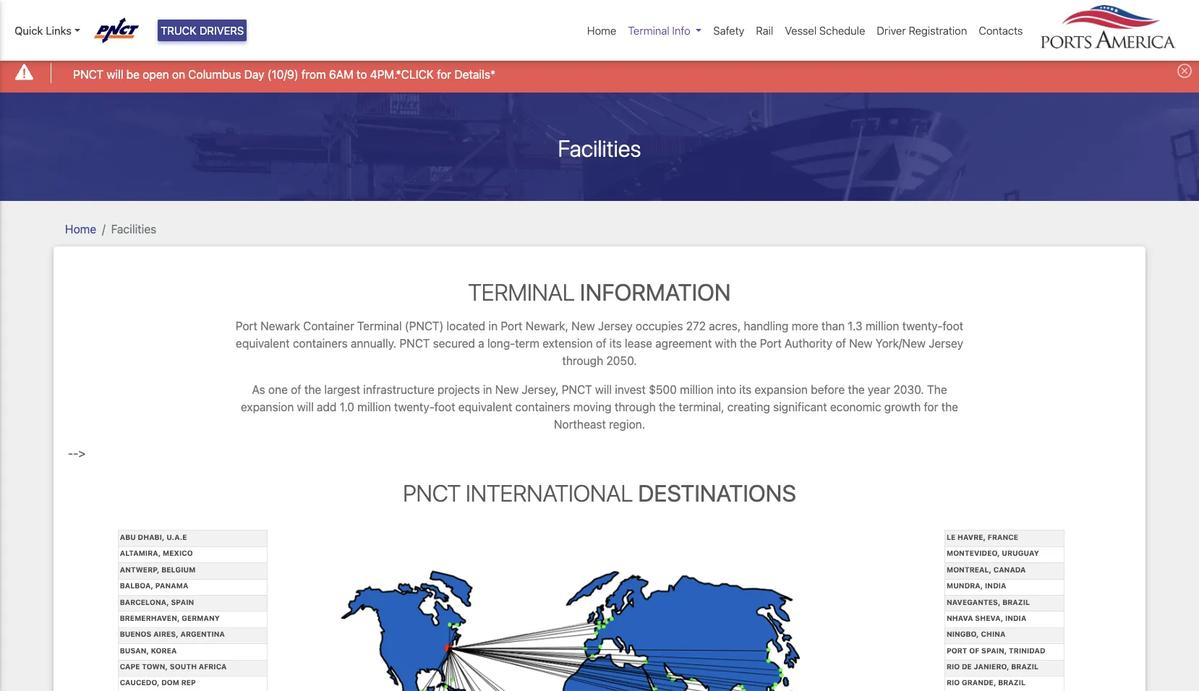 Task type: describe. For each thing, give the bounding box(es) containing it.
1 vertical spatial brazil
[[1012, 663, 1039, 671]]

rail link
[[750, 17, 779, 44]]

montevideo, uruguay
[[947, 549, 1039, 558]]

will inside alert
[[107, 68, 123, 81]]

newark,
[[526, 320, 569, 333]]

janiero,
[[974, 663, 1010, 671]]

driver
[[877, 24, 906, 37]]

0 horizontal spatial million
[[358, 401, 391, 414]]

rio de janiero, brazil
[[947, 663, 1039, 671]]

destinations
[[638, 480, 796, 507]]

germany
[[182, 614, 220, 623]]

foot inside as one of the largest infrastructure projects in new jersey, pnct will invest $500 million into its expansion before the year 2030. the expansion will add 1.0 million twenty-foot equivalent containers moving through the terminal, creating significant economic growth for the northeast region.
[[435, 401, 455, 414]]

truck drivers
[[161, 24, 244, 37]]

rail image
[[339, 565, 860, 692]]

secured
[[433, 337, 475, 350]]

driver registration
[[877, 24, 967, 37]]

links
[[46, 24, 72, 37]]

container
[[303, 320, 354, 333]]

1 - from the left
[[68, 447, 73, 460]]

spain
[[171, 598, 194, 607]]

of down ningbo, china
[[970, 647, 980, 655]]

le
[[947, 533, 956, 542]]

town,
[[142, 663, 168, 671]]

in inside port newark container terminal (pnct) located in port newark, new jersey occupies 272 acres, handling more than 1.3 million twenty-foot equivalent containers annually. pnct secured a long-term extension of its lease agreement with the port authority of new york/new jersey through 2050.
[[489, 320, 498, 333]]

1.0
[[340, 401, 354, 414]]

twenty- inside as one of the largest infrastructure projects in new jersey, pnct will invest $500 million into its expansion before the year 2030. the expansion will add 1.0 million twenty-foot equivalent containers moving through the terminal, creating significant economic growth for the northeast region.
[[394, 401, 435, 414]]

add
[[317, 401, 337, 414]]

0 horizontal spatial expansion
[[241, 401, 294, 414]]

infrastructure
[[363, 383, 435, 396]]

altamira,
[[120, 549, 161, 558]]

montreal, canada
[[947, 566, 1026, 574]]

-->
[[68, 447, 86, 460]]

vessel schedule
[[785, 24, 866, 37]]

port down 'handling'
[[760, 337, 782, 350]]

long-
[[488, 337, 515, 350]]

buenos aires, argentina
[[120, 630, 225, 639]]

to
[[357, 68, 367, 81]]

pnct will be open on columbus day (10/9) from 6am to 4pm.*click for details* alert
[[0, 53, 1199, 92]]

1 horizontal spatial jersey
[[929, 337, 964, 350]]

rail
[[756, 24, 774, 37]]

de
[[962, 663, 972, 671]]

quick links
[[14, 24, 72, 37]]

equivalent inside as one of the largest infrastructure projects in new jersey, pnct will invest $500 million into its expansion before the year 2030. the expansion will add 1.0 million twenty-foot equivalent containers moving through the terminal, creating significant economic growth for the northeast region.
[[458, 401, 512, 414]]

barcelona, spain
[[120, 598, 194, 607]]

the inside port newark container terminal (pnct) located in port newark, new jersey occupies 272 acres, handling more than 1.3 million twenty-foot equivalent containers annually. pnct secured a long-term extension of its lease agreement with the port authority of new york/new jersey through 2050.
[[740, 337, 757, 350]]

aires,
[[153, 630, 178, 639]]

a
[[478, 337, 484, 350]]

nhava
[[947, 614, 973, 623]]

be
[[126, 68, 140, 81]]

into
[[717, 383, 737, 396]]

1.3
[[848, 320, 863, 333]]

drivers
[[200, 24, 244, 37]]

of inside as one of the largest infrastructure projects in new jersey, pnct will invest $500 million into its expansion before the year 2030. the expansion will add 1.0 million twenty-foot equivalent containers moving through the terminal, creating significant economic growth for the northeast region.
[[291, 383, 301, 396]]

port of spain, trinidad
[[947, 647, 1046, 655]]

272
[[686, 320, 706, 333]]

terminal for terminal info
[[628, 24, 670, 37]]

foot inside port newark container terminal (pnct) located in port newark, new jersey occupies 272 acres, handling more than 1.3 million twenty-foot equivalent containers annually. pnct secured a long-term extension of its lease agreement with the port authority of new york/new jersey through 2050.
[[943, 320, 964, 333]]

1 horizontal spatial million
[[680, 383, 714, 396]]

altamira, mexico
[[120, 549, 193, 558]]

through inside port newark container terminal (pnct) located in port newark, new jersey occupies 272 acres, handling more than 1.3 million twenty-foot equivalent containers annually. pnct secured a long-term extension of its lease agreement with the port authority of new york/new jersey through 2050.
[[562, 354, 604, 368]]

safety
[[714, 24, 745, 37]]

antwerp, belgium
[[120, 566, 196, 574]]

containers inside as one of the largest infrastructure projects in new jersey, pnct will invest $500 million into its expansion before the year 2030. the expansion will add 1.0 million twenty-foot equivalent containers moving through the terminal, creating significant economic growth for the northeast region.
[[515, 401, 570, 414]]

the up the economic
[[848, 383, 865, 396]]

as one of the largest infrastructure projects in new jersey, pnct will invest $500 million into its expansion before the year 2030. the expansion will add 1.0 million twenty-foot equivalent containers moving through the terminal, creating significant economic growth for the northeast region.
[[241, 383, 959, 431]]

rio for rio grande, brazil
[[947, 679, 960, 688]]

than
[[822, 320, 845, 333]]

with
[[715, 337, 737, 350]]

pnct inside alert
[[73, 68, 104, 81]]

growth
[[885, 401, 921, 414]]

dom
[[161, 679, 179, 688]]

terminal inside port newark container terminal (pnct) located in port newark, new jersey occupies 272 acres, handling more than 1.3 million twenty-foot equivalent containers annually. pnct secured a long-term extension of its lease agreement with the port authority of new york/new jersey through 2050.
[[357, 320, 402, 333]]

4pm.*click
[[370, 68, 434, 81]]

mundra, india
[[947, 582, 1007, 590]]

0 vertical spatial new
[[572, 320, 595, 333]]

jersey,
[[522, 383, 559, 396]]

france
[[988, 533, 1019, 542]]

0 vertical spatial home link
[[582, 17, 622, 44]]

more
[[792, 320, 819, 333]]

2050.
[[607, 354, 637, 368]]

schedule
[[820, 24, 866, 37]]

contacts link
[[973, 17, 1029, 44]]

located
[[447, 320, 486, 333]]

abu dhabi, u.a.e
[[120, 533, 187, 542]]

driver registration link
[[871, 17, 973, 44]]

>
[[78, 447, 86, 460]]

panama
[[155, 582, 188, 590]]

ningbo, china
[[947, 630, 1006, 639]]

its inside as one of the largest infrastructure projects in new jersey, pnct will invest $500 million into its expansion before the year 2030. the expansion will add 1.0 million twenty-foot equivalent containers moving through the terminal, creating significant economic growth for the northeast region.
[[740, 383, 752, 396]]

africa
[[199, 663, 227, 671]]

grande,
[[962, 679, 997, 688]]

creating
[[728, 401, 770, 414]]

1 horizontal spatial facilities
[[558, 134, 641, 162]]

for inside alert
[[437, 68, 452, 81]]

occupies
[[636, 320, 683, 333]]

balboa, panama
[[120, 582, 188, 590]]

argentina
[[180, 630, 225, 639]]

cape town, south africa
[[120, 663, 227, 671]]

0 vertical spatial brazil
[[1003, 598, 1030, 607]]



Task type: locate. For each thing, give the bounding box(es) containing it.
containers down jersey,
[[515, 401, 570, 414]]

terminal inside terminal info link
[[628, 24, 670, 37]]

1 vertical spatial twenty-
[[394, 401, 435, 414]]

of right one
[[291, 383, 301, 396]]

extension
[[543, 337, 593, 350]]

the down $500
[[659, 401, 676, 414]]

as
[[252, 383, 265, 396]]

open
[[143, 68, 169, 81]]

1 vertical spatial through
[[615, 401, 656, 414]]

terminal info
[[628, 24, 691, 37]]

barcelona,
[[120, 598, 169, 607]]

1 vertical spatial facilities
[[111, 223, 156, 236]]

its up 2050. at the right bottom of page
[[610, 337, 622, 350]]

info
[[672, 24, 691, 37]]

0 vertical spatial india
[[985, 582, 1007, 590]]

0 horizontal spatial containers
[[293, 337, 348, 350]]

before
[[811, 383, 845, 396]]

vessel schedule link
[[779, 17, 871, 44]]

$500
[[649, 383, 677, 396]]

navegantes, brazil
[[947, 598, 1030, 607]]

0 vertical spatial will
[[107, 68, 123, 81]]

2 vertical spatial new
[[495, 383, 519, 396]]

buenos
[[120, 630, 151, 639]]

brazil down rio de janiero, brazil
[[998, 679, 1026, 688]]

1 horizontal spatial its
[[740, 383, 752, 396]]

through down the invest
[[615, 401, 656, 414]]

port newark container terminal (pnct) located in port newark, new jersey occupies 272 acres, handling more than 1.3 million twenty-foot equivalent containers annually. pnct secured a long-term extension of its lease agreement with the port authority of new york/new jersey through 2050.
[[236, 320, 964, 368]]

million up "york/new"
[[866, 320, 900, 333]]

1 horizontal spatial expansion
[[755, 383, 808, 396]]

2 horizontal spatial million
[[866, 320, 900, 333]]

2 vertical spatial million
[[358, 401, 391, 414]]

one
[[268, 383, 288, 396]]

invest
[[615, 383, 646, 396]]

from
[[302, 68, 326, 81]]

bremerhaven, germany
[[120, 614, 220, 623]]

0 vertical spatial expansion
[[755, 383, 808, 396]]

foot up the
[[943, 320, 964, 333]]

0 vertical spatial containers
[[293, 337, 348, 350]]

in
[[489, 320, 498, 333], [483, 383, 492, 396]]

0 horizontal spatial jersey
[[598, 320, 633, 333]]

in inside as one of the largest infrastructure projects in new jersey, pnct will invest $500 million into its expansion before the year 2030. the expansion will add 1.0 million twenty-foot equivalent containers moving through the terminal, creating significant economic growth for the northeast region.
[[483, 383, 492, 396]]

caucedo,
[[120, 679, 160, 688]]

caucedo, dom rep
[[120, 679, 196, 688]]

twenty- down the infrastructure
[[394, 401, 435, 414]]

york/new
[[876, 337, 926, 350]]

0 horizontal spatial equivalent
[[236, 337, 290, 350]]

1 vertical spatial home
[[65, 223, 96, 236]]

mexico
[[163, 549, 193, 558]]

0 vertical spatial its
[[610, 337, 622, 350]]

its inside port newark container terminal (pnct) located in port newark, new jersey occupies 272 acres, handling more than 1.3 million twenty-foot equivalent containers annually. pnct secured a long-term extension of its lease agreement with the port authority of new york/new jersey through 2050.
[[610, 337, 622, 350]]

0 vertical spatial facilities
[[558, 134, 641, 162]]

montreal,
[[947, 566, 992, 574]]

pnct will be open on columbus day (10/9) from 6am to 4pm.*click for details* link
[[73, 66, 496, 83]]

million right 1.0
[[358, 401, 391, 414]]

1 vertical spatial foot
[[435, 401, 455, 414]]

1 vertical spatial terminal
[[468, 278, 575, 306]]

its up creating
[[740, 383, 752, 396]]

1 horizontal spatial foot
[[943, 320, 964, 333]]

quick links link
[[14, 22, 80, 39]]

truck
[[161, 24, 197, 37]]

registration
[[909, 24, 967, 37]]

on
[[172, 68, 185, 81]]

terminal information
[[468, 278, 731, 306]]

new up extension
[[572, 320, 595, 333]]

0 horizontal spatial through
[[562, 354, 604, 368]]

0 horizontal spatial for
[[437, 68, 452, 81]]

india up navegantes, brazil
[[985, 582, 1007, 590]]

1 horizontal spatial terminal
[[468, 278, 575, 306]]

through
[[562, 354, 604, 368], [615, 401, 656, 414]]

0 vertical spatial equivalent
[[236, 337, 290, 350]]

economic
[[830, 401, 882, 414]]

1 horizontal spatial home link
[[582, 17, 622, 44]]

india
[[985, 582, 1007, 590], [1005, 614, 1027, 623]]

1 vertical spatial new
[[849, 337, 873, 350]]

for
[[437, 68, 452, 81], [924, 401, 939, 414]]

0 horizontal spatial twenty-
[[394, 401, 435, 414]]

equivalent down newark
[[236, 337, 290, 350]]

vessel
[[785, 24, 817, 37]]

uruguay
[[1002, 549, 1039, 558]]

brazil down trinidad
[[1012, 663, 1039, 671]]

handling
[[744, 320, 789, 333]]

1 horizontal spatial home
[[587, 24, 617, 37]]

0 horizontal spatial facilities
[[111, 223, 156, 236]]

the right with
[[740, 337, 757, 350]]

1 vertical spatial containers
[[515, 401, 570, 414]]

1 vertical spatial for
[[924, 401, 939, 414]]

1 horizontal spatial through
[[615, 401, 656, 414]]

jersey up lease
[[598, 320, 633, 333]]

rio for rio de janiero, brazil
[[947, 663, 960, 671]]

twenty- up "york/new"
[[903, 320, 943, 333]]

0 vertical spatial terminal
[[628, 24, 670, 37]]

terminal info link
[[622, 17, 708, 44]]

truck drivers link
[[158, 19, 247, 42]]

new left jersey,
[[495, 383, 519, 396]]

0 vertical spatial foot
[[943, 320, 964, 333]]

0 vertical spatial rio
[[947, 663, 960, 671]]

the up add
[[304, 383, 321, 396]]

pnct inside as one of the largest infrastructure projects in new jersey, pnct will invest $500 million into its expansion before the year 2030. the expansion will add 1.0 million twenty-foot equivalent containers moving through the terminal, creating significant economic growth for the northeast region.
[[562, 383, 592, 396]]

u.a.e
[[167, 533, 187, 542]]

0 vertical spatial for
[[437, 68, 452, 81]]

2 horizontal spatial will
[[595, 383, 612, 396]]

2 - from the left
[[73, 447, 78, 460]]

canada
[[994, 566, 1026, 574]]

0 vertical spatial million
[[866, 320, 900, 333]]

port left newark
[[236, 320, 258, 333]]

1 vertical spatial india
[[1005, 614, 1027, 623]]

terminal left info at the right of the page
[[628, 24, 670, 37]]

1 vertical spatial jersey
[[929, 337, 964, 350]]

largest
[[324, 383, 360, 396]]

year
[[868, 383, 891, 396]]

0 vertical spatial home
[[587, 24, 617, 37]]

pnct inside port newark container terminal (pnct) located in port newark, new jersey occupies 272 acres, handling more than 1.3 million twenty-foot equivalent containers annually. pnct secured a long-term extension of its lease agreement with the port authority of new york/new jersey through 2050.
[[400, 337, 430, 350]]

in right projects
[[483, 383, 492, 396]]

containers inside port newark container terminal (pnct) located in port newark, new jersey occupies 272 acres, handling more than 1.3 million twenty-foot equivalent containers annually. pnct secured a long-term extension of its lease agreement with the port authority of new york/new jersey through 2050.
[[293, 337, 348, 350]]

contacts
[[979, 24, 1023, 37]]

belgium
[[161, 566, 196, 574]]

2030.
[[894, 383, 924, 396]]

2 rio from the top
[[947, 679, 960, 688]]

the
[[927, 383, 947, 396]]

navegantes,
[[947, 598, 1001, 607]]

bremerhaven,
[[120, 614, 180, 623]]

through inside as one of the largest infrastructure projects in new jersey, pnct will invest $500 million into its expansion before the year 2030. the expansion will add 1.0 million twenty-foot equivalent containers moving through the terminal, creating significant economic growth for the northeast region.
[[615, 401, 656, 414]]

new inside as one of the largest infrastructure projects in new jersey, pnct will invest $500 million into its expansion before the year 2030. the expansion will add 1.0 million twenty-foot equivalent containers moving through the terminal, creating significant economic growth for the northeast region.
[[495, 383, 519, 396]]

terminal for terminal information
[[468, 278, 575, 306]]

expansion
[[755, 383, 808, 396], [241, 401, 294, 414]]

rio left de
[[947, 663, 960, 671]]

1 vertical spatial equivalent
[[458, 401, 512, 414]]

moving
[[573, 401, 612, 414]]

terminal up annually.
[[357, 320, 402, 333]]

expansion up "significant"
[[755, 383, 808, 396]]

0 horizontal spatial home link
[[65, 223, 96, 236]]

port down "ningbo,"
[[947, 647, 968, 655]]

china
[[981, 630, 1006, 639]]

brazil
[[1003, 598, 1030, 607], [1012, 663, 1039, 671], [998, 679, 1026, 688]]

south
[[170, 663, 197, 671]]

1 rio from the top
[[947, 663, 960, 671]]

sheva,
[[975, 614, 1004, 623]]

1 horizontal spatial for
[[924, 401, 939, 414]]

india right sheva, in the bottom of the page
[[1005, 614, 1027, 623]]

new down 1.3
[[849, 337, 873, 350]]

rio
[[947, 663, 960, 671], [947, 679, 960, 688]]

0 horizontal spatial terminal
[[357, 320, 402, 333]]

korea
[[151, 647, 177, 655]]

acres,
[[709, 320, 741, 333]]

1 horizontal spatial equivalent
[[458, 401, 512, 414]]

1 vertical spatial will
[[595, 383, 612, 396]]

details*
[[455, 68, 496, 81]]

1 vertical spatial million
[[680, 383, 714, 396]]

-
[[68, 447, 73, 460], [73, 447, 78, 460]]

foot down projects
[[435, 401, 455, 414]]

1 vertical spatial expansion
[[241, 401, 294, 414]]

will left be
[[107, 68, 123, 81]]

2 vertical spatial terminal
[[357, 320, 402, 333]]

home link
[[582, 17, 622, 44], [65, 223, 96, 236]]

twenty-
[[903, 320, 943, 333], [394, 401, 435, 414]]

expansion down as
[[241, 401, 294, 414]]

montevideo,
[[947, 549, 1000, 558]]

busan,
[[120, 647, 149, 655]]

1 vertical spatial home link
[[65, 223, 96, 236]]

1 horizontal spatial twenty-
[[903, 320, 943, 333]]

1 vertical spatial its
[[740, 383, 752, 396]]

0 vertical spatial jersey
[[598, 320, 633, 333]]

containers down container
[[293, 337, 348, 350]]

will left add
[[297, 401, 314, 414]]

1 vertical spatial rio
[[947, 679, 960, 688]]

(pnct)
[[405, 320, 444, 333]]

annually.
[[351, 337, 397, 350]]

terminal up newark,
[[468, 278, 575, 306]]

of up 2050. at the right bottom of page
[[596, 337, 607, 350]]

1 horizontal spatial containers
[[515, 401, 570, 414]]

will up moving
[[595, 383, 612, 396]]

1 vertical spatial in
[[483, 383, 492, 396]]

of down than
[[836, 337, 846, 350]]

brazil up sheva, in the bottom of the page
[[1003, 598, 1030, 607]]

rio grande, brazil
[[947, 679, 1026, 688]]

jersey right "york/new"
[[929, 337, 964, 350]]

antwerp,
[[120, 566, 159, 574]]

northeast
[[554, 418, 606, 431]]

close image
[[1178, 64, 1192, 78]]

0 vertical spatial twenty-
[[903, 320, 943, 333]]

through down extension
[[562, 354, 604, 368]]

twenty- inside port newark container terminal (pnct) located in port newark, new jersey occupies 272 acres, handling more than 1.3 million twenty-foot equivalent containers annually. pnct secured a long-term extension of its lease agreement with the port authority of new york/new jersey through 2050.
[[903, 320, 943, 333]]

le havre, france
[[947, 533, 1019, 542]]

million up terminal,
[[680, 383, 714, 396]]

the down the
[[942, 401, 959, 414]]

in up long-
[[489, 320, 498, 333]]

equivalent down projects
[[458, 401, 512, 414]]

0 horizontal spatial new
[[495, 383, 519, 396]]

rep
[[181, 679, 196, 688]]

0 horizontal spatial its
[[610, 337, 622, 350]]

for left details*
[[437, 68, 452, 81]]

2 vertical spatial will
[[297, 401, 314, 414]]

2 horizontal spatial new
[[849, 337, 873, 350]]

for down the
[[924, 401, 939, 414]]

trinidad
[[1009, 647, 1046, 655]]

port up long-
[[501, 320, 523, 333]]

for inside as one of the largest infrastructure projects in new jersey, pnct will invest $500 million into its expansion before the year 2030. the expansion will add 1.0 million twenty-foot equivalent containers moving through the terminal, creating significant economic growth for the northeast region.
[[924, 401, 939, 414]]

new
[[572, 320, 595, 333], [849, 337, 873, 350], [495, 383, 519, 396]]

0 horizontal spatial foot
[[435, 401, 455, 414]]

day
[[244, 68, 264, 81]]

its
[[610, 337, 622, 350], [740, 383, 752, 396]]

equivalent inside port newark container terminal (pnct) located in port newark, new jersey occupies 272 acres, handling more than 1.3 million twenty-foot equivalent containers annually. pnct secured a long-term extension of its lease agreement with the port authority of new york/new jersey through 2050.
[[236, 337, 290, 350]]

million inside port newark container terminal (pnct) located in port newark, new jersey occupies 272 acres, handling more than 1.3 million twenty-foot equivalent containers annually. pnct secured a long-term extension of its lease agreement with the port authority of new york/new jersey through 2050.
[[866, 320, 900, 333]]

mundra,
[[947, 582, 983, 590]]

0 horizontal spatial will
[[107, 68, 123, 81]]

spain,
[[982, 647, 1007, 655]]

0 vertical spatial through
[[562, 354, 604, 368]]

1 horizontal spatial will
[[297, 401, 314, 414]]

rio left the grande,
[[947, 679, 960, 688]]

2 vertical spatial brazil
[[998, 679, 1026, 688]]

equivalent
[[236, 337, 290, 350], [458, 401, 512, 414]]

2 horizontal spatial terminal
[[628, 24, 670, 37]]

0 vertical spatial in
[[489, 320, 498, 333]]

6am
[[329, 68, 354, 81]]

1 horizontal spatial new
[[572, 320, 595, 333]]

region.
[[609, 418, 645, 431]]

0 horizontal spatial home
[[65, 223, 96, 236]]



Task type: vqa. For each thing, say whether or not it's contained in the screenshot.
MAERSK SALINA's MAERSK
no



